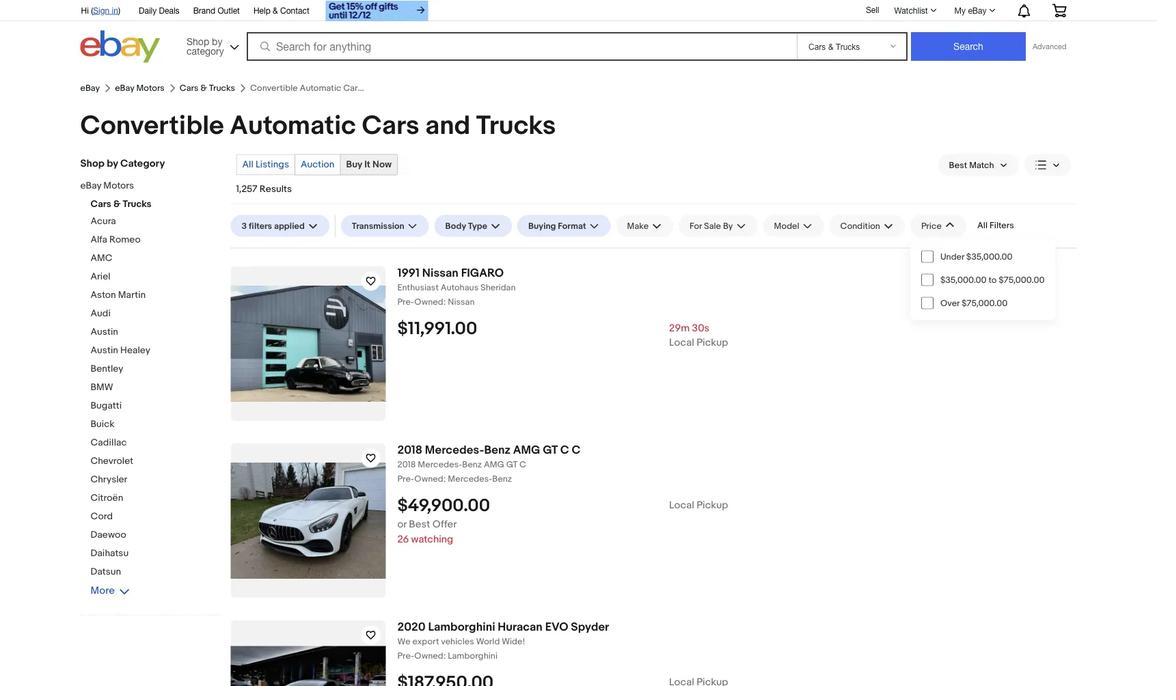 Task type: vqa. For each thing, say whether or not it's contained in the screenshot.
VHS Tapes link
no



Task type: describe. For each thing, give the bounding box(es) containing it.
acura
[[91, 216, 116, 227]]

alfa romeo link
[[91, 234, 221, 247]]

ebay for ebay
[[80, 83, 100, 94]]

audi
[[91, 308, 111, 320]]

0 vertical spatial nissan
[[422, 266, 459, 280]]

brand outlet link
[[193, 3, 240, 18]]

1 horizontal spatial trucks
[[209, 83, 235, 94]]

motors for ebay motors
[[136, 83, 165, 94]]

1,257
[[236, 183, 258, 195]]

local inside 29m 30s local pickup
[[669, 337, 695, 349]]

my ebay link
[[947, 2, 1002, 18]]

watchlist link
[[887, 2, 943, 18]]

2 horizontal spatial c
[[572, 443, 581, 457]]

daewoo
[[91, 530, 126, 541]]

bentley
[[91, 363, 123, 375]]

2 2018 from the top
[[398, 460, 416, 470]]

offer
[[433, 518, 457, 531]]

help & contact link
[[254, 3, 310, 18]]

your shopping cart image
[[1052, 4, 1068, 17]]

convertible
[[80, 110, 224, 142]]

)
[[118, 5, 120, 15]]

banner containing sell
[[74, 0, 1077, 66]]

under $35,000.00
[[941, 251, 1013, 262]]

we
[[398, 637, 411, 647]]

chrysler link
[[91, 474, 221, 487]]

price
[[922, 221, 942, 231]]

amc link
[[91, 253, 221, 266]]

2018 mercedes-benz amg gt c c link
[[398, 443, 1077, 458]]

wide!
[[502, 637, 525, 647]]

alfa
[[91, 234, 107, 246]]

: inside 2020 lamborghini huracan evo spyder we export vehicles world wide! pre-owned : lamborghini
[[444, 651, 446, 662]]

daily
[[139, 5, 157, 15]]

trucks for automatic
[[476, 110, 556, 142]]

$11,991.00
[[398, 318, 478, 339]]

buick
[[91, 419, 115, 430]]

in
[[112, 5, 118, 15]]

bugatti
[[91, 400, 122, 412]]

bmw
[[91, 382, 113, 394]]

my
[[955, 5, 966, 15]]

2020 lamborghini huracan evo spyder we export vehicles world wide! pre-owned : lamborghini
[[398, 620, 609, 662]]

best
[[409, 518, 430, 531]]

2018 mercedes-benz amg gt c c image
[[231, 463, 386, 579]]

cord link
[[91, 511, 221, 524]]

hi
[[81, 5, 89, 15]]

0 vertical spatial cars
[[180, 83, 199, 94]]

$35,000.00 inside under $35,000.00 link
[[967, 251, 1013, 262]]

vehicles
[[441, 637, 474, 647]]

watchlist
[[895, 5, 928, 15]]

ariel
[[91, 271, 110, 283]]

hi ( sign in )
[[81, 5, 120, 15]]

daily deals
[[139, 5, 180, 15]]

over $75,000.00
[[941, 298, 1008, 309]]

cars for automatic
[[362, 110, 420, 142]]

shop by category
[[80, 158, 165, 170]]

0 vertical spatial lamborghini
[[428, 620, 495, 635]]

audi link
[[91, 308, 221, 321]]

1 vertical spatial lamborghini
[[448, 651, 498, 662]]

help
[[254, 5, 271, 15]]

my ebay
[[955, 5, 987, 15]]

2 vertical spatial benz
[[493, 474, 512, 485]]

$35,000.00 inside "$35,000.00 to $75,000.00" link
[[941, 275, 987, 285]]

daihatsu
[[91, 548, 129, 560]]

all listings link
[[237, 155, 295, 175]]

auction link
[[295, 155, 340, 175]]

1 vertical spatial gt
[[506, 460, 518, 470]]

sign in link
[[93, 5, 118, 15]]

29m
[[669, 322, 690, 335]]

outlet
[[218, 5, 240, 15]]

huracan
[[498, 620, 543, 635]]

brand outlet
[[193, 5, 240, 15]]

martin
[[118, 290, 146, 301]]

enthusiast
[[398, 283, 439, 293]]

shop
[[80, 158, 104, 170]]

buy it now link
[[341, 155, 397, 175]]

$35,000.00 to $75,000.00 link
[[911, 268, 1056, 292]]

ebay motors
[[115, 83, 165, 94]]

ariel link
[[91, 271, 221, 284]]

world
[[476, 637, 500, 647]]

all for all listings
[[242, 159, 254, 171]]

over $75,000.00 link
[[911, 292, 1056, 315]]

1 2018 from the top
[[398, 443, 423, 457]]

1 vertical spatial ebay motors link
[[80, 180, 210, 193]]

auction
[[301, 159, 335, 171]]

1,257 results
[[236, 183, 292, 195]]

2 vertical spatial mercedes-
[[448, 474, 493, 485]]

pickup inside 29m 30s local pickup
[[697, 337, 729, 349]]

& for help
[[273, 5, 278, 15]]

29m 30s local pickup
[[669, 322, 729, 349]]

pre- inside the 2018 mercedes-benz amg gt c c 2018 mercedes-benz amg gt c pre-owned : mercedes-benz
[[398, 474, 415, 485]]

chevrolet
[[91, 456, 133, 467]]

all listings
[[242, 159, 289, 171]]

0 horizontal spatial c
[[520, 460, 526, 470]]

citroën
[[91, 493, 123, 504]]

aston
[[91, 290, 116, 301]]

cadillac
[[91, 437, 127, 449]]

0 vertical spatial mercedes-
[[425, 443, 484, 457]]

autohaus
[[441, 283, 479, 293]]

$49,900.00
[[398, 495, 490, 516]]

acura link
[[91, 216, 221, 229]]

spyder
[[571, 620, 609, 635]]

2018 Mercedes-Benz AMG GT C text field
[[398, 460, 1077, 471]]



Task type: locate. For each thing, give the bounding box(es) containing it.
1 vertical spatial all
[[978, 221, 988, 231]]

ebay left ebay motors
[[80, 83, 100, 94]]

1 vertical spatial trucks
[[476, 110, 556, 142]]

& right help in the top of the page
[[273, 5, 278, 15]]

1 vertical spatial pre-
[[398, 474, 415, 485]]

daihatsu link
[[91, 548, 221, 561]]

ebay motors link up convertible
[[115, 83, 165, 94]]

and
[[425, 110, 471, 142]]

26
[[398, 534, 409, 546]]

2 horizontal spatial trucks
[[476, 110, 556, 142]]

1 horizontal spatial motors
[[136, 83, 165, 94]]

all
[[242, 159, 254, 171], [978, 221, 988, 231]]

1 horizontal spatial &
[[201, 83, 207, 94]]

1 vertical spatial $75,000.00
[[962, 298, 1008, 309]]

2 owned from the top
[[415, 474, 444, 485]]

1 horizontal spatial gt
[[543, 443, 558, 457]]

none text field containing pre-owned
[[398, 297, 1077, 308]]

figaro
[[461, 266, 504, 280]]

1 vertical spatial benz
[[462, 460, 482, 470]]

ebay inside ebay motors cars & trucks acura alfa romeo amc ariel aston martin audi austin austin healey bentley bmw bugatti buick cadillac chevrolet chrysler citroën cord daewoo daihatsu datsun
[[80, 180, 101, 192]]

0 vertical spatial all
[[242, 159, 254, 171]]

2020
[[398, 620, 426, 635]]

brand
[[193, 5, 215, 15]]

chrysler
[[91, 474, 127, 486]]

0 vertical spatial local
[[669, 337, 695, 349]]

cars for motors
[[91, 199, 111, 210]]

& up the acura
[[113, 199, 121, 210]]

1 vertical spatial 2018
[[398, 460, 416, 470]]

$35,000.00
[[967, 251, 1013, 262], [941, 275, 987, 285]]

0 horizontal spatial cars
[[91, 199, 111, 210]]

1 vertical spatial motors
[[103, 180, 134, 192]]

2 local from the top
[[669, 499, 695, 512]]

$75,000.00 down "$35,000.00 to $75,000.00" link
[[962, 298, 1008, 309]]

pre-
[[398, 297, 415, 308], [398, 474, 415, 485], [398, 651, 415, 662]]

Enthusiast Autohaus Sheridan text field
[[398, 283, 1077, 294]]

1 vertical spatial $35,000.00
[[941, 275, 987, 285]]

0 horizontal spatial motors
[[103, 180, 134, 192]]

watching
[[411, 534, 454, 546]]

1 vertical spatial &
[[201, 83, 207, 94]]

3 : from the top
[[444, 651, 446, 662]]

1 vertical spatial owned
[[415, 474, 444, 485]]

0 vertical spatial &
[[273, 5, 278, 15]]

& up convertible
[[201, 83, 207, 94]]

1 vertical spatial austin
[[91, 345, 118, 357]]

or
[[398, 518, 407, 531]]

$35,000.00 up over $75,000.00
[[941, 275, 987, 285]]

local
[[669, 337, 695, 349], [669, 499, 695, 512]]

buy it now
[[346, 159, 392, 171]]

bentley link
[[91, 363, 221, 376]]

export
[[413, 637, 439, 647]]

austin link
[[91, 326, 221, 339]]

austin up bentley
[[91, 345, 118, 357]]

ebay for ebay motors cars & trucks acura alfa romeo amc ariel aston martin audi austin austin healey bentley bmw bugatti buick cadillac chevrolet chrysler citroën cord daewoo daihatsu datsun
[[80, 180, 101, 192]]

3 pre- from the top
[[398, 651, 415, 662]]

buick link
[[91, 419, 221, 432]]

ebay motors link down category
[[80, 180, 210, 193]]

nissan up autohaus
[[422, 266, 459, 280]]

owned down enthusiast
[[415, 297, 444, 308]]

daily deals link
[[139, 3, 180, 18]]

ebay for ebay motors
[[115, 83, 134, 94]]

2 austin from the top
[[91, 345, 118, 357]]

owned inside 1991 nissan figaro enthusiast autohaus sheridan pre-owned : nissan
[[415, 297, 444, 308]]

advanced link
[[1026, 33, 1074, 60]]

pre- down we
[[398, 651, 415, 662]]

0 vertical spatial austin
[[91, 326, 118, 338]]

ebay motors cars & trucks acura alfa romeo amc ariel aston martin audi austin austin healey bentley bmw bugatti buick cadillac chevrolet chrysler citroën cord daewoo daihatsu datsun
[[80, 180, 152, 578]]

0 vertical spatial owned
[[415, 297, 444, 308]]

0 vertical spatial pickup
[[697, 337, 729, 349]]

all left filters
[[978, 221, 988, 231]]

pre- inside 2020 lamborghini huracan evo spyder we export vehicles world wide! pre-owned : lamborghini
[[398, 651, 415, 662]]

1991
[[398, 266, 420, 280]]

cars inside ebay motors cars & trucks acura alfa romeo amc ariel aston martin audi austin austin healey bentley bmw bugatti buick cadillac chevrolet chrysler citroën cord daewoo daihatsu datsun
[[91, 199, 111, 210]]

1991 nissan figaro enthusiast autohaus sheridan pre-owned : nissan
[[398, 266, 516, 308]]

buy
[[346, 159, 362, 171]]

motors up convertible
[[136, 83, 165, 94]]

pre- inside 1991 nissan figaro enthusiast autohaus sheridan pre-owned : nissan
[[398, 297, 415, 308]]

by
[[107, 158, 118, 170]]

sell link
[[860, 5, 886, 14]]

trucks for motors
[[123, 199, 152, 210]]

citroën link
[[91, 493, 221, 506]]

pre- up or
[[398, 474, 415, 485]]

0 vertical spatial 2018
[[398, 443, 423, 457]]

1 vertical spatial amg
[[484, 460, 505, 470]]

& inside account navigation
[[273, 5, 278, 15]]

get an extra 15% off image
[[326, 1, 428, 21]]

lamborghini up the vehicles at bottom
[[428, 620, 495, 635]]

all up 1,257
[[242, 159, 254, 171]]

all filters
[[978, 221, 1014, 231]]

owned down the export
[[415, 651, 444, 662]]

:
[[444, 297, 446, 308], [444, 474, 446, 485], [444, 651, 446, 662]]

sell
[[866, 5, 880, 14]]

romeo
[[109, 234, 141, 246]]

0 horizontal spatial all
[[242, 159, 254, 171]]

0 vertical spatial pre-
[[398, 297, 415, 308]]

it
[[365, 159, 371, 171]]

aston martin link
[[91, 290, 221, 303]]

2 vertical spatial &
[[113, 199, 121, 210]]

$75,000.00 right to
[[999, 275, 1045, 285]]

3 owned from the top
[[415, 651, 444, 662]]

2 pickup from the top
[[697, 499, 729, 512]]

cars
[[180, 83, 199, 94], [362, 110, 420, 142], [91, 199, 111, 210]]

evo
[[545, 620, 569, 635]]

1 pickup from the top
[[697, 337, 729, 349]]

0 vertical spatial motors
[[136, 83, 165, 94]]

1 pre- from the top
[[398, 297, 415, 308]]

bugatti link
[[91, 400, 221, 413]]

2 vertical spatial cars
[[91, 199, 111, 210]]

help & contact
[[254, 5, 310, 15]]

cars up now
[[362, 110, 420, 142]]

account navigation
[[74, 0, 1077, 23]]

0 vertical spatial :
[[444, 297, 446, 308]]

2020 lamborghini huracan evo spyder image
[[231, 646, 386, 686]]

: down autohaus
[[444, 297, 446, 308]]

1 vertical spatial :
[[444, 474, 446, 485]]

automatic
[[230, 110, 356, 142]]

chevrolet link
[[91, 456, 221, 469]]

owned
[[415, 297, 444, 308], [415, 474, 444, 485], [415, 651, 444, 662]]

0 vertical spatial ebay motors link
[[115, 83, 165, 94]]

contact
[[280, 5, 310, 15]]

0 vertical spatial gt
[[543, 443, 558, 457]]

None text field
[[398, 297, 1077, 308]]

1 : from the top
[[444, 297, 446, 308]]

all inside button
[[978, 221, 988, 231]]

2 horizontal spatial cars
[[362, 110, 420, 142]]

1 owned from the top
[[415, 297, 444, 308]]

ebay right ebay link
[[115, 83, 134, 94]]

0 vertical spatial amg
[[513, 443, 540, 457]]

1 horizontal spatial c
[[560, 443, 569, 457]]

lamborghini down the vehicles at bottom
[[448, 651, 498, 662]]

ebay right my
[[968, 5, 987, 15]]

1 vertical spatial mercedes-
[[418, 460, 462, 470]]

: inside the 2018 mercedes-benz amg gt c c 2018 mercedes-benz amg gt c pre-owned : mercedes-benz
[[444, 474, 446, 485]]

0 vertical spatial benz
[[484, 443, 511, 457]]

pre- down enthusiast
[[398, 297, 415, 308]]

datsun link
[[91, 566, 221, 579]]

30s
[[692, 322, 710, 335]]

& inside ebay motors cars & trucks acura alfa romeo amc ariel aston martin audi austin austin healey bentley bmw bugatti buick cadillac chevrolet chrysler citroën cord daewoo daihatsu datsun
[[113, 199, 121, 210]]

c
[[560, 443, 569, 457], [572, 443, 581, 457], [520, 460, 526, 470]]

: inside 1991 nissan figaro enthusiast autohaus sheridan pre-owned : nissan
[[444, 297, 446, 308]]

cars right ebay motors
[[180, 83, 199, 94]]

$35,000.00 to $75,000.00
[[941, 275, 1045, 285]]

1 local from the top
[[669, 337, 695, 349]]

datsun
[[91, 566, 121, 578]]

0 vertical spatial trucks
[[209, 83, 235, 94]]

ebay inside account navigation
[[968, 5, 987, 15]]

results
[[260, 183, 292, 195]]

0 vertical spatial $35,000.00
[[967, 251, 1013, 262]]

pickup down 2018 mercedes-benz amg gt c text box
[[697, 499, 729, 512]]

convertible automatic cars and trucks
[[80, 110, 556, 142]]

motors for ebay motors cars & trucks acura alfa romeo amc ariel aston martin audi austin austin healey bentley bmw bugatti buick cadillac chevrolet chrysler citroën cord daewoo daihatsu datsun
[[103, 180, 134, 192]]

all filters button
[[972, 215, 1020, 237]]

0 horizontal spatial &
[[113, 199, 121, 210]]

$35,000.00 up $35,000.00 to $75,000.00
[[967, 251, 1013, 262]]

pickup down 30s
[[697, 337, 729, 349]]

owned inside 2020 lamborghini huracan evo spyder we export vehicles world wide! pre-owned : lamborghini
[[415, 651, 444, 662]]

2 vertical spatial :
[[444, 651, 446, 662]]

2 vertical spatial owned
[[415, 651, 444, 662]]

1 horizontal spatial amg
[[513, 443, 540, 457]]

over
[[941, 298, 960, 309]]

0 vertical spatial $75,000.00
[[999, 275, 1045, 285]]

1991 nissan figaro image
[[231, 286, 386, 402]]

motors inside ebay motors cars & trucks acura alfa romeo amc ariel aston martin audi austin austin healey bentley bmw bugatti buick cadillac chevrolet chrysler citroën cord daewoo daihatsu datsun
[[103, 180, 134, 192]]

bmw link
[[91, 382, 221, 395]]

trucks inside ebay motors cars & trucks acura alfa romeo amc ariel aston martin audi austin austin healey bentley bmw bugatti buick cadillac chevrolet chrysler citroën cord daewoo daihatsu datsun
[[123, 199, 152, 210]]

0 horizontal spatial gt
[[506, 460, 518, 470]]

owned inside the 2018 mercedes-benz amg gt c c 2018 mercedes-benz amg gt c pre-owned : mercedes-benz
[[415, 474, 444, 485]]

None submit
[[911, 32, 1026, 61]]

advanced
[[1033, 42, 1067, 51]]

2018 mercedes-benz amg gt c c 2018 mercedes-benz amg gt c pre-owned : mercedes-benz
[[398, 443, 581, 485]]

to
[[989, 275, 997, 285]]

1 vertical spatial local
[[669, 499, 695, 512]]

1 austin from the top
[[91, 326, 118, 338]]

nissan
[[422, 266, 459, 280], [448, 297, 475, 308]]

None text field
[[398, 474, 1077, 485], [398, 651, 1077, 662], [398, 474, 1077, 485], [398, 651, 1077, 662]]

sheridan
[[481, 283, 516, 293]]

price button
[[911, 215, 967, 237]]

nissan down autohaus
[[448, 297, 475, 308]]

$75,000.00
[[999, 275, 1045, 285], [962, 298, 1008, 309]]

ebay
[[968, 5, 987, 15], [80, 83, 100, 94], [115, 83, 134, 94], [80, 180, 101, 192]]

cars up the acura
[[91, 199, 111, 210]]

1 horizontal spatial all
[[978, 221, 988, 231]]

benz
[[484, 443, 511, 457], [462, 460, 482, 470], [493, 474, 512, 485]]

2 : from the top
[[444, 474, 446, 485]]

1991 nissan figaro link
[[398, 266, 1077, 281]]

: up $49,900.00
[[444, 474, 446, 485]]

ebay motors link
[[115, 83, 165, 94], [80, 180, 210, 193]]

& for cars
[[201, 83, 207, 94]]

0 horizontal spatial amg
[[484, 460, 505, 470]]

local inside local pickup or best offer 26 watching
[[669, 499, 695, 512]]

trucks
[[209, 83, 235, 94], [476, 110, 556, 142], [123, 199, 152, 210]]

filters
[[990, 221, 1014, 231]]

deals
[[159, 5, 180, 15]]

cadillac link
[[91, 437, 221, 450]]

: down the vehicles at bottom
[[444, 651, 446, 662]]

We export vehicles World Wide! text field
[[398, 637, 1077, 648]]

owned up $49,900.00
[[415, 474, 444, 485]]

0 horizontal spatial trucks
[[123, 199, 152, 210]]

banner
[[74, 0, 1077, 66]]

1 vertical spatial nissan
[[448, 297, 475, 308]]

2 vertical spatial pre-
[[398, 651, 415, 662]]

1 vertical spatial cars
[[362, 110, 420, 142]]

cars & trucks
[[180, 83, 235, 94]]

1 horizontal spatial cars
[[180, 83, 199, 94]]

2 vertical spatial trucks
[[123, 199, 152, 210]]

pickup inside local pickup or best offer 26 watching
[[697, 499, 729, 512]]

cars & trucks link
[[180, 83, 235, 94]]

1 vertical spatial pickup
[[697, 499, 729, 512]]

ebay down shop
[[80, 180, 101, 192]]

amc
[[91, 253, 112, 264]]

2 pre- from the top
[[398, 474, 415, 485]]

motors down shop by category
[[103, 180, 134, 192]]

all for all filters
[[978, 221, 988, 231]]

healey
[[120, 345, 150, 357]]

austin down audi
[[91, 326, 118, 338]]

2 horizontal spatial &
[[273, 5, 278, 15]]



